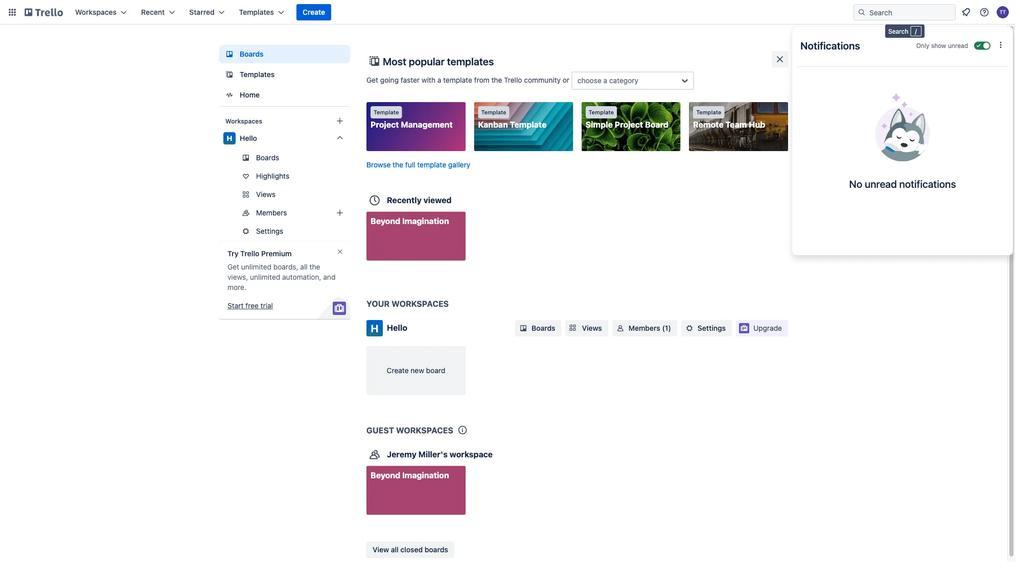 Task type: locate. For each thing, give the bounding box(es) containing it.
0 horizontal spatial settings
[[256, 227, 283, 236]]

create
[[303, 8, 325, 16], [387, 367, 409, 375]]

a right the with
[[438, 76, 441, 84]]

0 horizontal spatial project
[[371, 120, 399, 130]]

1 vertical spatial trello
[[240, 250, 259, 258]]

create for create
[[303, 8, 325, 16]]

1 vertical spatial create
[[387, 367, 409, 375]]

0 horizontal spatial views
[[256, 190, 276, 199]]

1 horizontal spatial settings link
[[682, 321, 732, 337]]

beyond imagination link down jeremy
[[367, 467, 466, 516]]

views
[[256, 190, 276, 199], [582, 324, 602, 333]]

1 vertical spatial get
[[228, 263, 239, 272]]

with
[[422, 76, 436, 84]]

1 horizontal spatial trello
[[504, 76, 522, 84]]

all inside button
[[391, 546, 399, 555]]

2 vertical spatial the
[[310, 263, 320, 272]]

1 horizontal spatial a
[[604, 76, 608, 85]]

1 vertical spatial members
[[629, 324, 661, 333]]

workspaces button
[[69, 4, 133, 20]]

template inside template remote team hub
[[696, 109, 722, 116]]

1 vertical spatial views link
[[566, 321, 608, 337]]

2 beyond imagination from the top
[[371, 471, 449, 481]]

all up 'automation,'
[[300, 263, 308, 272]]

a right choose
[[604, 76, 608, 85]]

terry turtle (terryturtle) image
[[997, 6, 1009, 18]]

0 vertical spatial unlimited
[[241, 263, 272, 272]]

unread
[[948, 42, 968, 49], [865, 178, 897, 190]]

unlimited up views,
[[241, 263, 272, 272]]

unread right show
[[948, 42, 968, 49]]

1 beyond imagination from the top
[[371, 216, 449, 226]]

members for members (1)
[[629, 324, 661, 333]]

the inside try trello premium get unlimited boards, all the views, unlimited automation, and more.
[[310, 263, 320, 272]]

jeremy miller's workspace
[[387, 450, 493, 460]]

0 vertical spatial templates
[[239, 8, 274, 16]]

0 horizontal spatial get
[[228, 263, 239, 272]]

open information menu image
[[980, 7, 990, 17]]

0 vertical spatial hello
[[240, 134, 257, 143]]

0 vertical spatial imagination
[[402, 216, 449, 226]]

unlimited down boards,
[[250, 273, 280, 282]]

1 vertical spatial beyond imagination
[[371, 471, 449, 481]]

beyond imagination down recently
[[371, 216, 449, 226]]

boards link
[[219, 45, 350, 63], [219, 150, 350, 166], [515, 321, 562, 337]]

unlimited
[[241, 263, 272, 272], [250, 273, 280, 282]]

2 vertical spatial boards link
[[515, 321, 562, 337]]

0 vertical spatial settings
[[256, 227, 283, 236]]

kanban
[[478, 120, 508, 130]]

0 horizontal spatial views link
[[219, 187, 350, 203]]

your workspaces
[[367, 299, 449, 309]]

2 beyond imagination link from the top
[[367, 467, 466, 516]]

1 horizontal spatial sm image
[[616, 324, 626, 334]]

1 vertical spatial beyond imagination link
[[367, 467, 466, 516]]

beyond imagination link
[[367, 212, 466, 261], [367, 467, 466, 516]]

boards
[[240, 50, 264, 58], [256, 154, 279, 162], [532, 324, 556, 333]]

templates right starred "popup button"
[[239, 8, 274, 16]]

2 project from the left
[[615, 120, 643, 130]]

sm image inside boards link
[[518, 324, 529, 334]]

boards for highlights
[[256, 154, 279, 162]]

1 horizontal spatial the
[[393, 161, 403, 169]]

1 horizontal spatial hello
[[387, 323, 407, 333]]

0 vertical spatial beyond imagination link
[[367, 212, 466, 261]]

0 vertical spatial template
[[443, 76, 472, 84]]

1 imagination from the top
[[402, 216, 449, 226]]

0 horizontal spatial members
[[256, 209, 287, 217]]

1 vertical spatial boards link
[[219, 150, 350, 166]]

get left "going"
[[367, 76, 378, 84]]

hello
[[240, 134, 257, 143], [387, 323, 407, 333]]

all
[[300, 263, 308, 272], [391, 546, 399, 555]]

1 vertical spatial workspaces
[[225, 118, 262, 125]]

get inside try trello premium get unlimited boards, all the views, unlimited automation, and more.
[[228, 263, 239, 272]]

1 horizontal spatial settings
[[698, 324, 726, 333]]

trello left community
[[504, 76, 522, 84]]

0 horizontal spatial all
[[300, 263, 308, 272]]

1 vertical spatial unread
[[865, 178, 897, 190]]

0 vertical spatial create
[[303, 8, 325, 16]]

sm image
[[518, 324, 529, 334], [616, 324, 626, 334]]

template
[[374, 109, 399, 116], [481, 109, 507, 116], [589, 109, 614, 116], [696, 109, 722, 116], [510, 120, 547, 130]]

1 vertical spatial workspaces
[[396, 426, 453, 436]]

1 beyond imagination link from the top
[[367, 212, 466, 261]]

imagination
[[402, 216, 449, 226], [402, 471, 449, 481]]

beyond
[[371, 216, 400, 226], [371, 471, 400, 481]]

get
[[367, 76, 378, 84], [228, 263, 239, 272]]

browse the full template gallery link
[[367, 161, 470, 169]]

0 vertical spatial views
[[256, 190, 276, 199]]

members for members
[[256, 209, 287, 217]]

imagination down "miller's"
[[402, 471, 449, 481]]

1 horizontal spatial members
[[629, 324, 661, 333]]

project up "browse"
[[371, 120, 399, 130]]

1 horizontal spatial all
[[391, 546, 399, 555]]

recently
[[387, 195, 422, 205]]

try
[[228, 250, 239, 258]]

create a workspace image
[[334, 115, 346, 127]]

settings link down members link at the top left of page
[[219, 223, 350, 240]]

choose
[[578, 76, 602, 85]]

0 horizontal spatial the
[[310, 263, 320, 272]]

h down home icon
[[227, 134, 232, 143]]

hello down home
[[240, 134, 257, 143]]

unread right "no"
[[865, 178, 897, 190]]

template simple project board
[[586, 109, 669, 130]]

1 vertical spatial settings
[[698, 324, 726, 333]]

templates up home
[[240, 70, 275, 79]]

simple
[[586, 120, 613, 130]]

all right view
[[391, 546, 399, 555]]

workspaces up "miller's"
[[396, 426, 453, 436]]

settings
[[256, 227, 283, 236], [698, 324, 726, 333]]

0 vertical spatial unread
[[948, 42, 968, 49]]

1 horizontal spatial views
[[582, 324, 602, 333]]

0 horizontal spatial workspaces
[[75, 8, 117, 16]]

0 vertical spatial views link
[[219, 187, 350, 203]]

2 imagination from the top
[[402, 471, 449, 481]]

the
[[492, 76, 502, 84], [393, 161, 403, 169], [310, 263, 320, 272]]

no unread notifications
[[850, 178, 956, 190]]

1 beyond from the top
[[371, 216, 400, 226]]

the for try trello premium get unlimited boards, all the views, unlimited automation, and more.
[[310, 263, 320, 272]]

workspaces inside dropdown button
[[75, 8, 117, 16]]

1 horizontal spatial h
[[371, 323, 379, 335]]

1 vertical spatial h
[[371, 323, 379, 335]]

templates
[[239, 8, 274, 16], [240, 70, 275, 79]]

guest workspaces
[[367, 426, 453, 436]]

template inside template project management
[[374, 109, 399, 116]]

2 beyond from the top
[[371, 471, 400, 481]]

settings link
[[219, 223, 350, 240], [682, 321, 732, 337]]

1 vertical spatial settings link
[[682, 321, 732, 337]]

workspaces
[[75, 8, 117, 16], [225, 118, 262, 125]]

starred button
[[183, 4, 231, 20]]

h down your
[[371, 323, 379, 335]]

trello right try
[[240, 250, 259, 258]]

Search field
[[866, 5, 956, 20]]

recent button
[[135, 4, 181, 20]]

settings right sm image
[[698, 324, 726, 333]]

settings link right the (1)
[[682, 321, 732, 337]]

members left the (1)
[[629, 324, 661, 333]]

beyond imagination down jeremy
[[371, 471, 449, 481]]

view
[[373, 546, 389, 555]]

faster
[[401, 76, 420, 84]]

imagination down recently viewed
[[402, 216, 449, 226]]

get up views,
[[228, 263, 239, 272]]

0 vertical spatial all
[[300, 263, 308, 272]]

gallery
[[448, 161, 470, 169]]

back to home image
[[25, 4, 63, 20]]

2 horizontal spatial the
[[492, 76, 502, 84]]

members link
[[219, 205, 350, 221]]

template for kanban
[[481, 109, 507, 116]]

imagination for viewed
[[402, 216, 449, 226]]

free
[[246, 302, 259, 310]]

popular
[[409, 55, 445, 67]]

template up remote
[[696, 109, 722, 116]]

templates inside dropdown button
[[239, 8, 274, 16]]

only
[[917, 42, 930, 49]]

create inside button
[[303, 8, 325, 16]]

0 vertical spatial settings link
[[219, 223, 350, 240]]

settings up premium
[[256, 227, 283, 236]]

trello
[[504, 76, 522, 84], [240, 250, 259, 258]]

workspaces for your workspaces
[[392, 299, 449, 309]]

1 vertical spatial beyond
[[371, 471, 400, 481]]

project left board on the right top of the page
[[615, 120, 643, 130]]

0 horizontal spatial settings link
[[219, 223, 350, 240]]

0 horizontal spatial h
[[227, 134, 232, 143]]

template
[[443, 76, 472, 84], [417, 161, 446, 169]]

1 vertical spatial views
[[582, 324, 602, 333]]

template inside template simple project board
[[589, 109, 614, 116]]

views link
[[219, 187, 350, 203], [566, 321, 608, 337]]

2 vertical spatial boards
[[532, 324, 556, 333]]

0 horizontal spatial create
[[303, 8, 325, 16]]

h
[[227, 134, 232, 143], [371, 323, 379, 335]]

boards for views
[[532, 324, 556, 333]]

members down highlights
[[256, 209, 287, 217]]

1 project from the left
[[371, 120, 399, 130]]

template right full
[[417, 161, 446, 169]]

0 vertical spatial the
[[492, 76, 502, 84]]

1 horizontal spatial views link
[[566, 321, 608, 337]]

no
[[850, 178, 863, 190]]

members
[[256, 209, 287, 217], [629, 324, 661, 333]]

0 vertical spatial trello
[[504, 76, 522, 84]]

0 vertical spatial h
[[227, 134, 232, 143]]

the right from
[[492, 76, 502, 84]]

0 horizontal spatial trello
[[240, 250, 259, 258]]

beyond down recently
[[371, 216, 400, 226]]

notifications
[[801, 39, 860, 51]]

browse the full template gallery
[[367, 161, 470, 169]]

template up kanban
[[481, 109, 507, 116]]

/
[[915, 28, 917, 35]]

trial
[[261, 302, 273, 310]]

the left full
[[393, 161, 403, 169]]

beyond imagination link down recently viewed
[[367, 212, 466, 261]]

the up 'automation,'
[[310, 263, 320, 272]]

your
[[367, 299, 390, 309]]

1 vertical spatial hello
[[387, 323, 407, 333]]

1 horizontal spatial workspaces
[[225, 118, 262, 125]]

hello down the your workspaces
[[387, 323, 407, 333]]

0 vertical spatial members
[[256, 209, 287, 217]]

1 vertical spatial all
[[391, 546, 399, 555]]

1 horizontal spatial create
[[387, 367, 409, 375]]

project
[[371, 120, 399, 130], [615, 120, 643, 130]]

project inside template simple project board
[[615, 120, 643, 130]]

0 vertical spatial workspaces
[[75, 8, 117, 16]]

beyond down jeremy
[[371, 471, 400, 481]]

jeremy
[[387, 450, 417, 460]]

template up 'simple'
[[589, 109, 614, 116]]

highlights
[[256, 172, 289, 180]]

workspaces
[[392, 299, 449, 309], [396, 426, 453, 436]]

0 horizontal spatial sm image
[[518, 324, 529, 334]]

workspaces right your
[[392, 299, 449, 309]]

1 horizontal spatial project
[[615, 120, 643, 130]]

1 vertical spatial imagination
[[402, 471, 449, 481]]

0 horizontal spatial unread
[[865, 178, 897, 190]]

template down "going"
[[374, 109, 399, 116]]

beyond imagination
[[371, 216, 449, 226], [371, 471, 449, 481]]

(1)
[[662, 324, 671, 333]]

category
[[609, 76, 639, 85]]

0 vertical spatial beyond
[[371, 216, 400, 226]]

0 vertical spatial workspaces
[[392, 299, 449, 309]]

template down templates
[[443, 76, 472, 84]]

1 vertical spatial boards
[[256, 154, 279, 162]]

1 sm image from the left
[[518, 324, 529, 334]]

0 vertical spatial get
[[367, 76, 378, 84]]

0 vertical spatial beyond imagination
[[371, 216, 449, 226]]

hub
[[749, 120, 766, 130]]



Task type: vqa. For each thing, say whether or not it's contained in the screenshot.
starred Popup Button
yes



Task type: describe. For each thing, give the bounding box(es) containing it.
recent
[[141, 8, 165, 16]]

highlights link
[[219, 168, 350, 185]]

management
[[401, 120, 453, 130]]

start
[[228, 302, 244, 310]]

members (1)
[[629, 324, 671, 333]]

starred
[[189, 8, 215, 16]]

templates button
[[233, 4, 290, 20]]

viewed
[[424, 195, 452, 205]]

templates
[[447, 55, 494, 67]]

home link
[[219, 86, 350, 104]]

workspaces for guest workspaces
[[396, 426, 453, 436]]

1 horizontal spatial get
[[367, 76, 378, 84]]

get going faster with a template from the trello community or
[[367, 76, 572, 84]]

primary element
[[0, 0, 1015, 25]]

premium
[[261, 250, 292, 258]]

templates link
[[219, 65, 350, 84]]

2 sm image from the left
[[616, 324, 626, 334]]

choose a category
[[578, 76, 639, 85]]

upgrade
[[754, 324, 782, 333]]

home image
[[223, 89, 236, 101]]

settings for settings link to the bottom
[[698, 324, 726, 333]]

trello inside try trello premium get unlimited boards, all the views, unlimited automation, and more.
[[240, 250, 259, 258]]

try trello premium get unlimited boards, all the views, unlimited automation, and more.
[[228, 250, 336, 292]]

board
[[426, 367, 445, 375]]

board
[[645, 120, 669, 130]]

sm image
[[685, 324, 695, 334]]

0 vertical spatial boards link
[[219, 45, 350, 63]]

most
[[383, 55, 407, 67]]

template for project
[[374, 109, 399, 116]]

view all closed boards button
[[367, 543, 454, 559]]

new
[[411, 367, 424, 375]]

beyond imagination link for jeremy
[[367, 467, 466, 516]]

boards
[[425, 546, 448, 555]]

search image
[[858, 8, 866, 16]]

full
[[405, 161, 415, 169]]

more.
[[228, 284, 246, 292]]

boards link for highlights
[[219, 150, 350, 166]]

the for get going faster with a template from the trello community or
[[492, 76, 502, 84]]

remote
[[693, 120, 724, 130]]

0 vertical spatial boards
[[240, 50, 264, 58]]

1 vertical spatial templates
[[240, 70, 275, 79]]

boards,
[[273, 263, 298, 272]]

beyond imagination for recently
[[371, 216, 449, 226]]

template kanban template
[[478, 109, 547, 130]]

team
[[726, 120, 747, 130]]

guest
[[367, 426, 394, 436]]

start free trial
[[228, 302, 273, 310]]

0 horizontal spatial a
[[438, 76, 441, 84]]

automation,
[[282, 273, 321, 282]]

create for create new board
[[387, 367, 409, 375]]

only show unread
[[917, 42, 968, 49]]

start free trial button
[[228, 301, 273, 311]]

taco image
[[876, 94, 930, 162]]

template board image
[[223, 69, 236, 81]]

add image
[[334, 207, 346, 219]]

project inside template project management
[[371, 120, 399, 130]]

board image
[[223, 48, 236, 60]]

template right kanban
[[510, 120, 547, 130]]

imagination for miller's
[[402, 471, 449, 481]]

closed
[[401, 546, 423, 555]]

beyond for jeremy miller's workspace
[[371, 471, 400, 481]]

community
[[524, 76, 561, 84]]

browse
[[367, 161, 391, 169]]

view all closed boards
[[373, 546, 448, 555]]

boards link for views
[[515, 321, 562, 337]]

1 vertical spatial the
[[393, 161, 403, 169]]

template for remote
[[696, 109, 722, 116]]

create button
[[297, 4, 331, 20]]

1 horizontal spatial unread
[[948, 42, 968, 49]]

0 horizontal spatial hello
[[240, 134, 257, 143]]

create new board
[[387, 367, 445, 375]]

show
[[932, 42, 947, 49]]

and
[[323, 273, 336, 282]]

template remote team hub
[[693, 109, 766, 130]]

miller's
[[419, 450, 448, 460]]

recently viewed
[[387, 195, 452, 205]]

settings for the left settings link
[[256, 227, 283, 236]]

or
[[563, 76, 570, 84]]

workspace
[[450, 450, 493, 460]]

template for simple
[[589, 109, 614, 116]]

search
[[889, 28, 909, 35]]

notifications
[[900, 178, 956, 190]]

going
[[380, 76, 399, 84]]

views,
[[228, 273, 248, 282]]

beyond imagination link for recently
[[367, 212, 466, 261]]

1 vertical spatial template
[[417, 161, 446, 169]]

all inside try trello premium get unlimited boards, all the views, unlimited automation, and more.
[[300, 263, 308, 272]]

home
[[240, 91, 260, 99]]

0 notifications image
[[960, 6, 973, 18]]

beyond imagination for jeremy
[[371, 471, 449, 481]]

beyond for recently viewed
[[371, 216, 400, 226]]

from
[[474, 76, 490, 84]]

1 vertical spatial unlimited
[[250, 273, 280, 282]]

most popular templates
[[383, 55, 494, 67]]

template project management
[[371, 109, 453, 130]]

upgrade button
[[736, 321, 788, 337]]



